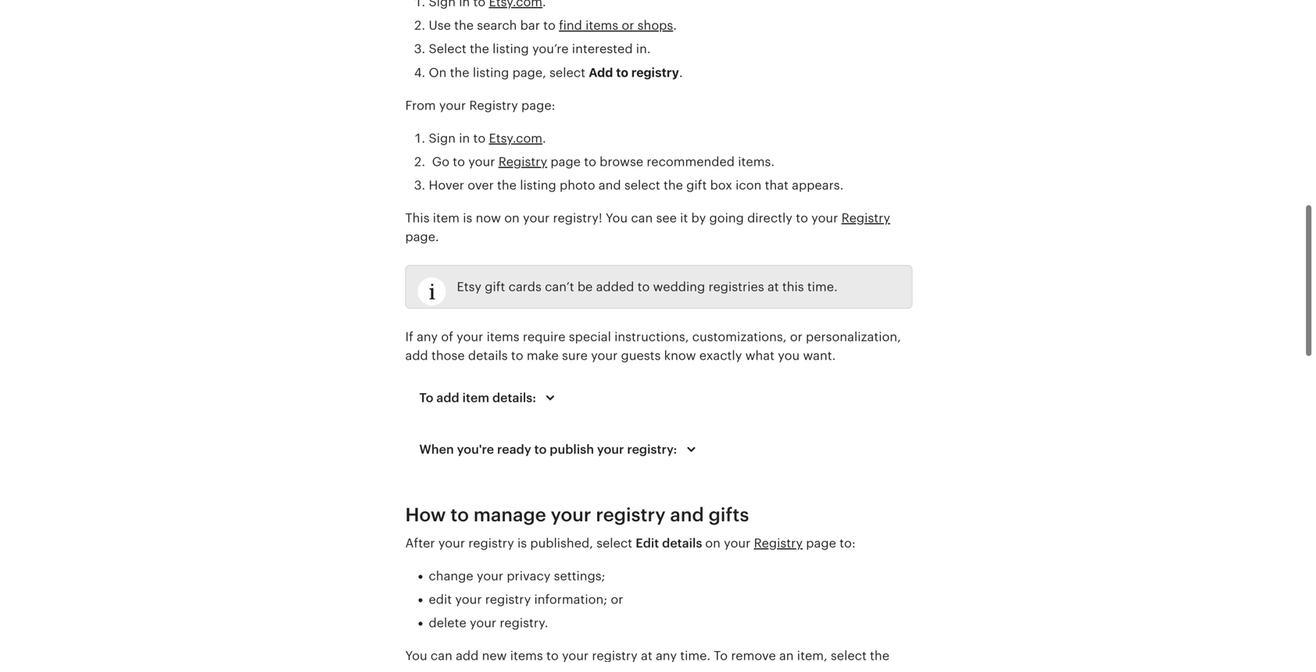 Task type: locate. For each thing, give the bounding box(es) containing it.
item
[[433, 211, 460, 225], [463, 391, 490, 405]]

your up published,
[[551, 505, 592, 526]]

time.
[[808, 280, 838, 294]]

listing
[[493, 42, 529, 56], [473, 66, 509, 80], [520, 178, 557, 192]]

0 vertical spatial items
[[586, 18, 619, 32]]

your right from
[[439, 99, 466, 113]]

recommended
[[647, 155, 735, 169]]

registry up sign in to etsy.com .
[[470, 99, 518, 113]]

0 horizontal spatial .
[[543, 131, 546, 145]]

select inside on the listing page, select add to registry .
[[550, 66, 586, 80]]

items up the interested
[[586, 18, 619, 32]]

and left gifts at the right bottom of the page
[[671, 505, 705, 526]]

how
[[406, 505, 446, 526]]

1 horizontal spatial add
[[437, 391, 460, 405]]

want.
[[803, 349, 836, 363]]

0 horizontal spatial is
[[463, 211, 473, 225]]

registry.
[[500, 616, 549, 630]]

gift down recommended at the top
[[687, 178, 707, 192]]

listing inside on the listing page, select add to registry .
[[473, 66, 509, 80]]

items
[[586, 18, 619, 32], [487, 330, 520, 344]]

shops
[[638, 18, 674, 32]]

0 horizontal spatial gift
[[485, 280, 506, 294]]

hover over the listing photo and select the gift box icon that appears.
[[429, 178, 847, 192]]

0 vertical spatial add
[[406, 349, 428, 363]]

1 vertical spatial listing
[[473, 66, 509, 80]]

0 horizontal spatial items
[[487, 330, 520, 344]]

see
[[657, 211, 677, 225]]

change your privacy settings;
[[429, 569, 606, 583]]

details right edit
[[663, 537, 703, 551]]

details right those
[[468, 349, 508, 363]]

can't
[[545, 280, 574, 294]]

1 vertical spatial registry link
[[842, 211, 891, 225]]

listing up from your registry page:
[[473, 66, 509, 80]]

2 vertical spatial registry link
[[754, 537, 803, 551]]

your
[[439, 99, 466, 113], [469, 155, 495, 169], [523, 211, 550, 225], [812, 211, 839, 225], [457, 330, 484, 344], [591, 349, 618, 363], [597, 443, 624, 457], [551, 505, 592, 526], [439, 537, 465, 551], [724, 537, 751, 551], [477, 569, 504, 583], [455, 593, 482, 607], [470, 616, 497, 630]]

browse
[[600, 155, 644, 169]]

1 vertical spatial .
[[680, 66, 683, 80]]

0 vertical spatial page
[[551, 155, 581, 169]]

select left edit
[[597, 537, 633, 551]]

this item is now on your registry! you can see it by going directly to your registry page.
[[406, 211, 891, 244]]

you
[[778, 349, 800, 363]]

etsy gift cards can't be added to wedding registries at this time.
[[457, 280, 838, 294]]

registry down appears.
[[842, 211, 891, 225]]

and down go to your registry page to browse recommended items.
[[599, 178, 621, 192]]

1 vertical spatial add
[[437, 391, 460, 405]]

directly
[[748, 211, 793, 225]]

item right this
[[433, 211, 460, 225]]

the
[[454, 18, 474, 32], [470, 42, 490, 56], [450, 66, 470, 80], [497, 178, 517, 192], [664, 178, 683, 192]]

registry:
[[627, 443, 678, 457]]

the down search
[[470, 42, 490, 56]]

those
[[432, 349, 465, 363]]

1 vertical spatial item
[[463, 391, 490, 405]]

to right bar
[[544, 18, 556, 32]]

0 vertical spatial and
[[599, 178, 621, 192]]

to add item details: button
[[406, 379, 574, 417]]

that
[[765, 178, 789, 192]]

1 horizontal spatial items
[[586, 18, 619, 32]]

registry!
[[553, 211, 603, 225]]

0 vertical spatial on
[[505, 211, 520, 225]]

add
[[406, 349, 428, 363], [437, 391, 460, 405]]

page left to:
[[807, 537, 837, 551]]

box
[[711, 178, 733, 192]]

registry down the manage
[[469, 537, 514, 551]]

cards
[[509, 280, 542, 294]]

when you're ready to publish your registry:
[[420, 443, 678, 457]]

listing down search
[[493, 42, 529, 56]]

item left details:
[[463, 391, 490, 405]]

registry
[[632, 65, 680, 80], [596, 505, 666, 526], [469, 537, 514, 551], [486, 593, 531, 607]]

edit
[[636, 537, 659, 551]]

0 horizontal spatial item
[[433, 211, 460, 225]]

is left now
[[463, 211, 473, 225]]

registry link for go to your
[[499, 155, 548, 169]]

to inside "this item is now on your registry! you can see it by going directly to your registry page."
[[796, 211, 809, 225]]

select
[[550, 66, 586, 80], [625, 178, 661, 192], [597, 537, 633, 551]]

to left make
[[511, 349, 524, 363]]

the right over
[[497, 178, 517, 192]]

2 horizontal spatial registry link
[[842, 211, 891, 225]]

items left require
[[487, 330, 520, 344]]

registry link
[[499, 155, 548, 169], [842, 211, 891, 225], [754, 537, 803, 551]]

on
[[505, 211, 520, 225], [706, 537, 721, 551]]

on down gifts at the right bottom of the page
[[706, 537, 721, 551]]

to right added
[[638, 280, 650, 294]]

to right how
[[451, 505, 469, 526]]

0 horizontal spatial registry link
[[499, 155, 548, 169]]

information;
[[535, 593, 608, 607]]

your up over
[[469, 155, 495, 169]]

1 horizontal spatial page
[[807, 537, 837, 551]]

your right edit
[[455, 593, 482, 607]]

page
[[551, 155, 581, 169], [807, 537, 837, 551]]

your down special
[[591, 349, 618, 363]]

of
[[441, 330, 454, 344]]

personalization,
[[806, 330, 902, 344]]

registry link down etsy.com link
[[499, 155, 548, 169]]

going
[[710, 211, 744, 225]]

or left "shops"
[[622, 18, 635, 32]]

can
[[631, 211, 653, 225]]

registry link down appears.
[[842, 211, 891, 225]]

0 horizontal spatial add
[[406, 349, 428, 363]]

in.
[[636, 42, 651, 56]]

1 horizontal spatial on
[[706, 537, 721, 551]]

the inside on the listing page, select add to registry .
[[450, 66, 470, 80]]

or up you
[[790, 330, 803, 344]]

gift
[[687, 178, 707, 192], [485, 280, 506, 294]]

to right ready
[[535, 443, 547, 457]]

0 horizontal spatial details
[[468, 349, 508, 363]]

0 horizontal spatial on
[[505, 211, 520, 225]]

1 horizontal spatial gift
[[687, 178, 707, 192]]

1 horizontal spatial and
[[671, 505, 705, 526]]

0 vertical spatial details
[[468, 349, 508, 363]]

to right directly
[[796, 211, 809, 225]]

0 horizontal spatial and
[[599, 178, 621, 192]]

be
[[578, 280, 593, 294]]

the right use
[[454, 18, 474, 32]]

page up "photo"
[[551, 155, 581, 169]]

the for in.
[[470, 42, 490, 56]]

0 vertical spatial registry link
[[499, 155, 548, 169]]

1 vertical spatial and
[[671, 505, 705, 526]]

the down recommended at the top
[[664, 178, 683, 192]]

0 vertical spatial listing
[[493, 42, 529, 56]]

use the search bar to find items or shops .
[[429, 18, 677, 32]]

is down the manage
[[518, 537, 527, 551]]

registry
[[470, 99, 518, 113], [499, 155, 548, 169], [842, 211, 891, 225], [754, 537, 803, 551]]

item inside "this item is now on your registry! you can see it by going directly to your registry page."
[[433, 211, 460, 225]]

at
[[768, 280, 779, 294]]

add down if
[[406, 349, 428, 363]]

select down the browse
[[625, 178, 661, 192]]

1 horizontal spatial details
[[663, 537, 703, 551]]

to
[[544, 18, 556, 32], [616, 65, 629, 80], [474, 131, 486, 145], [453, 155, 465, 169], [584, 155, 597, 169], [796, 211, 809, 225], [638, 280, 650, 294], [511, 349, 524, 363], [535, 443, 547, 457], [451, 505, 469, 526]]

to inside if any of your items require special instructions, customizations, or personalization, add those details to make sure your guests know exactly what you want.
[[511, 349, 524, 363]]

1 vertical spatial details
[[663, 537, 703, 551]]

now
[[476, 211, 501, 225]]

privacy
[[507, 569, 551, 583]]

0 vertical spatial item
[[433, 211, 460, 225]]

1 horizontal spatial .
[[674, 18, 677, 32]]

in
[[459, 131, 470, 145]]

select down the you're on the top of the page
[[550, 66, 586, 80]]

0 vertical spatial select
[[550, 66, 586, 80]]

1 vertical spatial on
[[706, 537, 721, 551]]

1 vertical spatial or
[[790, 330, 803, 344]]

1 vertical spatial items
[[487, 330, 520, 344]]

listing for in.
[[493, 42, 529, 56]]

on right now
[[505, 211, 520, 225]]

listing left "photo"
[[520, 178, 557, 192]]

the right on
[[450, 66, 470, 80]]

gift right etsy
[[485, 280, 506, 294]]

go
[[432, 155, 450, 169]]

or right information;
[[611, 593, 624, 607]]

0 vertical spatial is
[[463, 211, 473, 225]]

etsy.com
[[489, 131, 543, 145]]

it
[[681, 211, 688, 225]]

registry link left to:
[[754, 537, 803, 551]]

1 horizontal spatial item
[[463, 391, 490, 405]]

any
[[417, 330, 438, 344]]

your right publish on the bottom left
[[597, 443, 624, 457]]

is
[[463, 211, 473, 225], [518, 537, 527, 551]]

registry down change your privacy settings;
[[486, 593, 531, 607]]

if
[[406, 330, 414, 344]]

add right to on the left bottom of the page
[[437, 391, 460, 405]]

and
[[599, 178, 621, 192], [671, 505, 705, 526]]

item inside dropdown button
[[463, 391, 490, 405]]

2 horizontal spatial .
[[680, 66, 683, 80]]

instructions,
[[615, 330, 689, 344]]

1 horizontal spatial is
[[518, 537, 527, 551]]



Task type: vqa. For each thing, say whether or not it's contained in the screenshot.
up
no



Task type: describe. For each thing, give the bounding box(es) containing it.
appears.
[[792, 178, 844, 192]]

registry up 'after your registry is published, select edit details on your registry page to:'
[[596, 505, 666, 526]]

to add item details:
[[420, 391, 537, 405]]

0 vertical spatial gift
[[687, 178, 707, 192]]

etsy
[[457, 280, 482, 294]]

know
[[664, 349, 696, 363]]

listing for add
[[473, 66, 509, 80]]

2 vertical spatial listing
[[520, 178, 557, 192]]

select the listing you're interested in.
[[429, 42, 651, 56]]

what
[[746, 349, 775, 363]]

0 vertical spatial or
[[622, 18, 635, 32]]

photo
[[560, 178, 596, 192]]

manage
[[474, 505, 547, 526]]

the for add
[[450, 66, 470, 80]]

1 vertical spatial page
[[807, 537, 837, 551]]

delete your registry.
[[429, 616, 549, 630]]

to right the 'go'
[[453, 155, 465, 169]]

your right of
[[457, 330, 484, 344]]

to right add
[[616, 65, 629, 80]]

require
[[523, 330, 566, 344]]

items inside if any of your items require special instructions, customizations, or personalization, add those details to make sure your guests know exactly what you want.
[[487, 330, 520, 344]]

find
[[559, 18, 583, 32]]

0 vertical spatial .
[[674, 18, 677, 32]]

add inside if any of your items require special instructions, customizations, or personalization, add those details to make sure your guests know exactly what you want.
[[406, 349, 428, 363]]

if any of your items require special instructions, customizations, or personalization, add those details to make sure your guests know exactly what you want.
[[406, 330, 902, 363]]

after your registry is published, select edit details on your registry page to:
[[406, 537, 856, 551]]

over
[[468, 178, 494, 192]]

publish
[[550, 443, 594, 457]]

registry link for this item is now on your registry! you can see it by going directly to your
[[842, 211, 891, 225]]

you
[[606, 211, 628, 225]]

from your registry page:
[[406, 99, 556, 113]]

wedding
[[653, 280, 706, 294]]

icon
[[736, 178, 762, 192]]

gifts
[[709, 505, 750, 526]]

by
[[692, 211, 706, 225]]

1 vertical spatial is
[[518, 537, 527, 551]]

registry inside "this item is now on your registry! you can see it by going directly to your registry page."
[[842, 211, 891, 225]]

details:
[[493, 391, 537, 405]]

registry down etsy.com link
[[499, 155, 548, 169]]

your down gifts at the right bottom of the page
[[724, 537, 751, 551]]

add
[[589, 65, 613, 80]]

details inside if any of your items require special instructions, customizations, or personalization, add those details to make sure your guests know exactly what you want.
[[468, 349, 508, 363]]

bar
[[521, 18, 540, 32]]

interested
[[572, 42, 633, 56]]

on the listing page, select add to registry .
[[429, 65, 683, 80]]

2 vertical spatial or
[[611, 593, 624, 607]]

exactly
[[700, 349, 742, 363]]

when
[[420, 443, 454, 457]]

1 horizontal spatial registry link
[[754, 537, 803, 551]]

on inside "this item is now on your registry! you can see it by going directly to your registry page."
[[505, 211, 520, 225]]

sign
[[429, 131, 456, 145]]

to:
[[840, 537, 856, 551]]

registries
[[709, 280, 765, 294]]

your left registry!
[[523, 211, 550, 225]]

your left privacy
[[477, 569, 504, 583]]

to right in
[[474, 131, 486, 145]]

. inside on the listing page, select add to registry .
[[680, 66, 683, 80]]

customizations,
[[693, 330, 787, 344]]

edit your registry information; or
[[429, 593, 624, 607]]

your right delete
[[470, 616, 497, 630]]

find items or shops link
[[559, 18, 674, 32]]

you're
[[457, 443, 494, 457]]

page,
[[513, 66, 547, 80]]

and for registry
[[671, 505, 705, 526]]

use
[[429, 18, 451, 32]]

edit
[[429, 593, 452, 607]]

you're
[[533, 42, 569, 56]]

etsy.com link
[[489, 131, 543, 145]]

search
[[477, 18, 517, 32]]

from
[[406, 99, 436, 113]]

registry down "in."
[[632, 65, 680, 80]]

hover
[[429, 178, 465, 192]]

after
[[406, 537, 435, 551]]

or inside if any of your items require special instructions, customizations, or personalization, add those details to make sure your guests know exactly what you want.
[[790, 330, 803, 344]]

page.
[[406, 230, 439, 244]]

sign in to etsy.com .
[[429, 131, 546, 145]]

published,
[[531, 537, 594, 551]]

to up "photo"
[[584, 155, 597, 169]]

the for find
[[454, 18, 474, 32]]

page:
[[522, 99, 556, 113]]

to inside dropdown button
[[535, 443, 547, 457]]

special
[[569, 330, 611, 344]]

go to your registry page to browse recommended items.
[[429, 155, 775, 169]]

is inside "this item is now on your registry! you can see it by going directly to your registry page."
[[463, 211, 473, 225]]

sure
[[562, 349, 588, 363]]

how to manage your registry and gifts
[[406, 505, 750, 526]]

add inside dropdown button
[[437, 391, 460, 405]]

1 vertical spatial gift
[[485, 280, 506, 294]]

2 vertical spatial select
[[597, 537, 633, 551]]

and for photo
[[599, 178, 621, 192]]

added
[[596, 280, 635, 294]]

your down appears.
[[812, 211, 839, 225]]

when you're ready to publish your registry: button
[[406, 431, 715, 468]]

registry left to:
[[754, 537, 803, 551]]

select
[[429, 42, 467, 56]]

on
[[429, 66, 447, 80]]

make
[[527, 349, 559, 363]]

2 vertical spatial .
[[543, 131, 546, 145]]

this
[[783, 280, 805, 294]]

items.
[[738, 155, 775, 169]]

your inside dropdown button
[[597, 443, 624, 457]]

ready
[[497, 443, 532, 457]]

guests
[[621, 349, 661, 363]]

delete
[[429, 616, 467, 630]]

change
[[429, 569, 474, 583]]

settings;
[[554, 569, 606, 583]]

this
[[406, 211, 430, 225]]

1 vertical spatial select
[[625, 178, 661, 192]]

to
[[420, 391, 434, 405]]

your right after
[[439, 537, 465, 551]]

0 horizontal spatial page
[[551, 155, 581, 169]]



